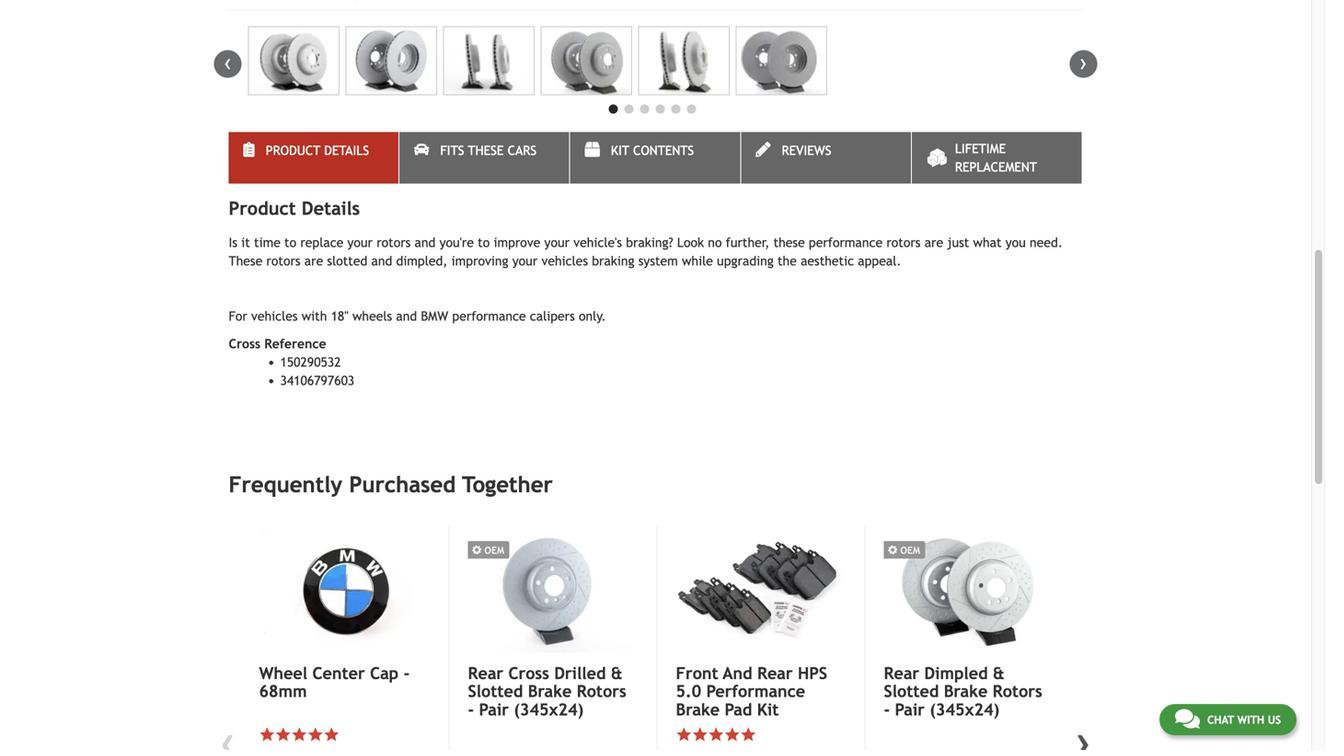 Task type: vqa. For each thing, say whether or not it's contained in the screenshot.
1st the & from left
yes



Task type: locate. For each thing, give the bounding box(es) containing it.
these right "fits"
[[468, 143, 504, 158]]

is it time to replace your rotors and you're to improve your vehicle's braking? look no further, these performance rotors are just what you need. these rotors are slotted and dimpled, improving your vehicles braking system while upgrading the aesthetic appeal.
[[229, 235, 1063, 268]]

0 vertical spatial vehicles
[[542, 254, 588, 268]]

0 horizontal spatial rotors
[[266, 254, 301, 268]]

front and rear hps 5.0 performance brake pad kit
[[676, 664, 828, 719]]

2 vertical spatial and
[[396, 309, 417, 324]]

& inside "rear dimpled & slotted brake rotors - pair (345x24)"
[[993, 664, 1005, 683]]

front and rear hps 5.0 performance brake pad kit link
[[676, 664, 845, 719]]

5.0
[[676, 682, 702, 701]]

vehicles down the vehicle's
[[542, 254, 588, 268]]

wheels
[[353, 309, 392, 324]]

6 es#2918586 - 34106797603zkt - front brake rotors - pair (370x30) - race quality braking option, cross drilled & slotted (370x30). one piece design. - zimmermann - bmw image from the left
[[736, 26, 827, 95]]

star image
[[324, 727, 340, 743], [676, 727, 692, 743], [708, 727, 724, 743]]

rotors up the dimpled,
[[377, 235, 411, 250]]

1 horizontal spatial &
[[993, 664, 1005, 683]]

frequently purchased together
[[229, 472, 553, 498]]

es#2918586 - 34106797603zkt - front brake rotors - pair (370x30) - race quality braking option, cross drilled & slotted (370x30). one piece design. - zimmermann - bmw image
[[248, 26, 340, 95], [346, 26, 437, 95], [443, 26, 535, 95], [541, 26, 632, 95], [638, 26, 730, 95], [736, 26, 827, 95]]

0 horizontal spatial slotted
[[468, 682, 523, 701]]

2 horizontal spatial rotors
[[887, 235, 921, 250]]

1 horizontal spatial kit
[[757, 700, 779, 719]]

4 es#2918586 - 34106797603zkt - front brake rotors - pair (370x30) - race quality braking option, cross drilled & slotted (370x30). one piece design. - zimmermann - bmw image from the left
[[541, 26, 632, 95]]

3 rear from the left
[[884, 664, 920, 683]]

1 horizontal spatial rotors
[[993, 682, 1043, 701]]

1 & from the left
[[611, 664, 623, 683]]

1 horizontal spatial are
[[925, 235, 944, 250]]

your
[[348, 235, 373, 250], [545, 235, 570, 250], [513, 254, 538, 268]]

rear for rear cross drilled & slotted brake rotors - pair (345x24)
[[468, 664, 504, 683]]

with
[[302, 309, 327, 324], [1238, 713, 1265, 726]]

cars
[[508, 143, 537, 158]]

brake inside rear cross drilled & slotted brake rotors - pair (345x24)
[[528, 682, 572, 701]]

braking?
[[626, 235, 674, 250]]

0 horizontal spatial brake
[[528, 682, 572, 701]]

1 horizontal spatial -
[[468, 700, 474, 719]]

chat
[[1208, 713, 1235, 726]]

with left 18"
[[302, 309, 327, 324]]

&
[[611, 664, 623, 683], [993, 664, 1005, 683]]

kit right the "pad"
[[757, 700, 779, 719]]

performance inside is it time to replace your rotors and you're to improve your vehicle's braking? look no further, these performance rotors are just what you need. these rotors are slotted and dimpled, improving your vehicles braking system while upgrading the aesthetic appeal.
[[809, 235, 883, 250]]

0 vertical spatial product details
[[266, 143, 369, 158]]

(345x24) down dimpled
[[930, 700, 1000, 719]]

and
[[415, 235, 436, 250], [371, 254, 392, 268], [396, 309, 417, 324]]

0 horizontal spatial (345x24)
[[514, 700, 584, 719]]

only.
[[579, 309, 606, 324]]

cross reference 150290532 34106797603
[[229, 337, 355, 388]]

0 horizontal spatial these
[[229, 254, 263, 268]]

cross inside rear cross drilled & slotted brake rotors - pair (345x24)
[[509, 664, 550, 683]]

these
[[774, 235, 805, 250]]

rear cross drilled & slotted brake rotors - pair (345x24)
[[468, 664, 627, 719]]

0 vertical spatial and
[[415, 235, 436, 250]]

0 vertical spatial are
[[925, 235, 944, 250]]

kit
[[611, 143, 630, 158], [757, 700, 779, 719]]

‹
[[224, 50, 232, 75]]

performance
[[707, 682, 806, 701]]

performance
[[809, 235, 883, 250], [452, 309, 526, 324]]

to up improving
[[478, 235, 490, 250]]

18"
[[331, 309, 349, 324]]

2 rotors from the left
[[993, 682, 1043, 701]]

cross inside cross reference 150290532 34106797603
[[229, 337, 261, 351]]

star image
[[259, 727, 275, 743], [275, 727, 291, 743], [291, 727, 307, 743], [307, 727, 324, 743], [692, 727, 708, 743], [724, 727, 741, 743], [741, 727, 757, 743]]

purchased
[[349, 472, 456, 498]]

rotors
[[577, 682, 627, 701], [993, 682, 1043, 701]]

(345x24) inside rear cross drilled & slotted brake rotors - pair (345x24)
[[514, 700, 584, 719]]

slotted
[[327, 254, 368, 268]]

1 (345x24) from the left
[[514, 700, 584, 719]]

kit contents link
[[570, 132, 740, 184]]

1 horizontal spatial (345x24)
[[930, 700, 1000, 719]]

0 vertical spatial cross
[[229, 337, 261, 351]]

cap
[[370, 664, 399, 683]]

2 horizontal spatial your
[[545, 235, 570, 250]]

1 rear from the left
[[468, 664, 504, 683]]

0 horizontal spatial star image
[[324, 727, 340, 743]]

your right improve
[[545, 235, 570, 250]]

it
[[241, 235, 250, 250]]

1 horizontal spatial rear
[[758, 664, 793, 683]]

are down replace
[[305, 254, 323, 268]]

rotors left 5.0
[[577, 682, 627, 701]]

1 horizontal spatial performance
[[809, 235, 883, 250]]

1 slotted from the left
[[468, 682, 523, 701]]

›
[[1080, 50, 1088, 75]]

brake
[[528, 682, 572, 701], [944, 682, 988, 701], [676, 700, 720, 719]]

& right dimpled
[[993, 664, 1005, 683]]

rotors down time
[[266, 254, 301, 268]]

reviews link
[[741, 132, 911, 184]]

1 pair from the left
[[479, 700, 509, 719]]

1 vertical spatial with
[[1238, 713, 1265, 726]]

rear
[[468, 664, 504, 683], [758, 664, 793, 683], [884, 664, 920, 683]]

your down improve
[[513, 254, 538, 268]]

1 star image from the left
[[259, 727, 275, 743]]

2 star image from the left
[[275, 727, 291, 743]]

& right drilled
[[611, 664, 623, 683]]

rotors up the appeal.
[[887, 235, 921, 250]]

star image down 5.0
[[676, 727, 692, 743]]

0 horizontal spatial to
[[285, 235, 297, 250]]

2 horizontal spatial rear
[[884, 664, 920, 683]]

wheel center cap - 68mm
[[259, 664, 410, 701]]

slotted inside rear cross drilled & slotted brake rotors - pair (345x24)
[[468, 682, 523, 701]]

1 vertical spatial vehicles
[[251, 309, 298, 324]]

star image down front and rear hps 5.0 performance brake pad kit
[[708, 727, 724, 743]]

rear for rear dimpled & slotted brake rotors - pair (345x24)
[[884, 664, 920, 683]]

slotted
[[468, 682, 523, 701], [884, 682, 939, 701]]

0 horizontal spatial pair
[[479, 700, 509, 719]]

rotors inside rear cross drilled & slotted brake rotors - pair (345x24)
[[577, 682, 627, 701]]

5 star image from the left
[[692, 727, 708, 743]]

1 horizontal spatial to
[[478, 235, 490, 250]]

pad
[[725, 700, 752, 719]]

1 vertical spatial and
[[371, 254, 392, 268]]

wheel center cap - 68mm link
[[259, 664, 429, 701]]

rotors
[[377, 235, 411, 250], [887, 235, 921, 250], [266, 254, 301, 268]]

1 horizontal spatial star image
[[676, 727, 692, 743]]

1 vertical spatial cross
[[509, 664, 550, 683]]

0 horizontal spatial cross
[[229, 337, 261, 351]]

hps
[[798, 664, 828, 683]]

are
[[925, 235, 944, 250], [305, 254, 323, 268]]

lifetime
[[955, 141, 1006, 156]]

2 horizontal spatial -
[[884, 700, 890, 719]]

1 horizontal spatial slotted
[[884, 682, 939, 701]]

and
[[723, 664, 753, 683]]

0 horizontal spatial -
[[404, 664, 410, 683]]

and left bmw on the left of the page
[[396, 309, 417, 324]]

1 es#2918586 - 34106797603zkt - front brake rotors - pair (370x30) - race quality braking option, cross drilled & slotted (370x30). one piece design. - zimmermann - bmw image from the left
[[248, 26, 340, 95]]

to right time
[[285, 235, 297, 250]]

1 vertical spatial product details
[[229, 197, 360, 219]]

brake inside front and rear hps 5.0 performance brake pad kit
[[676, 700, 720, 719]]

2 rear from the left
[[758, 664, 793, 683]]

product details
[[266, 143, 369, 158], [229, 197, 360, 219]]

are left just
[[925, 235, 944, 250]]

0 vertical spatial kit
[[611, 143, 630, 158]]

0 horizontal spatial rotors
[[577, 682, 627, 701]]

rear cross drilled & slotted brake rotors - pair (345x24) link
[[468, 664, 637, 719]]

performance up aesthetic
[[809, 235, 883, 250]]

2 pair from the left
[[895, 700, 925, 719]]

pair
[[479, 700, 509, 719], [895, 700, 925, 719]]

chat with us
[[1208, 713, 1281, 726]]

rear inside "rear dimpled & slotted brake rotors - pair (345x24)"
[[884, 664, 920, 683]]

1 horizontal spatial cross
[[509, 664, 550, 683]]

0 horizontal spatial are
[[305, 254, 323, 268]]

2 slotted from the left
[[884, 682, 939, 701]]

these
[[468, 143, 504, 158], [229, 254, 263, 268]]

wheel
[[259, 664, 308, 683]]

1 rotors from the left
[[577, 682, 627, 701]]

kit contents
[[611, 143, 694, 158]]

2 to from the left
[[478, 235, 490, 250]]

0 horizontal spatial performance
[[452, 309, 526, 324]]

0 vertical spatial with
[[302, 309, 327, 324]]

0 vertical spatial these
[[468, 143, 504, 158]]

2 horizontal spatial brake
[[944, 682, 988, 701]]

1 vertical spatial these
[[229, 254, 263, 268]]

(345x24) down drilled
[[514, 700, 584, 719]]

these down the it
[[229, 254, 263, 268]]

vehicles
[[542, 254, 588, 268], [251, 309, 298, 324]]

1 vertical spatial kit
[[757, 700, 779, 719]]

and right "slotted"
[[371, 254, 392, 268]]

and up the dimpled,
[[415, 235, 436, 250]]

rear inside rear cross drilled & slotted brake rotors - pair (345x24)
[[468, 664, 504, 683]]

to
[[285, 235, 297, 250], [478, 235, 490, 250]]

2 & from the left
[[993, 664, 1005, 683]]

comments image
[[1175, 708, 1200, 730]]

0 vertical spatial details
[[324, 143, 369, 158]]

1 vertical spatial are
[[305, 254, 323, 268]]

vehicles up reference
[[251, 309, 298, 324]]

product
[[266, 143, 320, 158], [229, 197, 296, 219]]

0 horizontal spatial kit
[[611, 143, 630, 158]]

1 horizontal spatial vehicles
[[542, 254, 588, 268]]

cross down for
[[229, 337, 261, 351]]

star image down "wheel center cap - 68mm"
[[324, 727, 340, 743]]

bmw
[[421, 309, 448, 324]]

0 horizontal spatial &
[[611, 664, 623, 683]]

3 es#2918586 - 34106797603zkt - front brake rotors - pair (370x30) - race quality braking option, cross drilled & slotted (370x30). one piece design. - zimmermann - bmw image from the left
[[443, 26, 535, 95]]

rear inside front and rear hps 5.0 performance brake pad kit
[[758, 664, 793, 683]]

lifetime replacement
[[955, 141, 1037, 174]]

front and rear hps 5.0 performance brake pad kit image
[[676, 527, 845, 653]]

cross left drilled
[[509, 664, 550, 683]]

0 horizontal spatial vehicles
[[251, 309, 298, 324]]

2 (345x24) from the left
[[930, 700, 1000, 719]]

rear cross drilled & slotted brake rotors - pair (345x24) image
[[468, 527, 637, 653]]

1 horizontal spatial brake
[[676, 700, 720, 719]]

1 horizontal spatial with
[[1238, 713, 1265, 726]]

4 star image from the left
[[307, 727, 324, 743]]

2 es#2918586 - 34106797603zkt - front brake rotors - pair (370x30) - race quality braking option, cross drilled & slotted (370x30). one piece design. - zimmermann - bmw image from the left
[[346, 26, 437, 95]]

braking
[[592, 254, 635, 268]]

with left us
[[1238, 713, 1265, 726]]

chat with us link
[[1160, 704, 1297, 736]]

fits these cars
[[440, 143, 537, 158]]

0 horizontal spatial rear
[[468, 664, 504, 683]]

details
[[324, 143, 369, 158], [302, 197, 360, 219]]

-
[[404, 664, 410, 683], [468, 700, 474, 719], [884, 700, 890, 719]]

0 vertical spatial performance
[[809, 235, 883, 250]]

aesthetic
[[801, 254, 854, 268]]

drilled
[[555, 664, 606, 683]]

lifetime replacement link
[[912, 132, 1082, 184]]

2 horizontal spatial star image
[[708, 727, 724, 743]]

cross
[[229, 337, 261, 351], [509, 664, 550, 683]]

performance right bmw on the left of the page
[[452, 309, 526, 324]]

1 horizontal spatial pair
[[895, 700, 925, 719]]

need.
[[1030, 235, 1063, 250]]

your up "slotted"
[[348, 235, 373, 250]]

vehicles inside is it time to replace your rotors and you're to improve your vehicle's braking? look no further, these performance rotors are just what you need. these rotors are slotted and dimpled, improving your vehicles braking system while upgrading the aesthetic appeal.
[[542, 254, 588, 268]]

kit left contents
[[611, 143, 630, 158]]

rotors right dimpled
[[993, 682, 1043, 701]]



Task type: describe. For each thing, give the bounding box(es) containing it.
for
[[229, 309, 247, 324]]

dimpled,
[[396, 254, 448, 268]]

product details link
[[229, 132, 399, 184]]

wheel center cap - 68mm image
[[259, 527, 429, 654]]

is
[[229, 235, 238, 250]]

1 star image from the left
[[324, 727, 340, 743]]

frequently
[[229, 472, 343, 498]]

no
[[708, 235, 722, 250]]

7 star image from the left
[[741, 727, 757, 743]]

what
[[974, 235, 1002, 250]]

pair inside rear cross drilled & slotted brake rotors - pair (345x24)
[[479, 700, 509, 719]]

reviews
[[782, 143, 832, 158]]

3 star image from the left
[[291, 727, 307, 743]]

5 es#2918586 - 34106797603zkt - front brake rotors - pair (370x30) - race quality braking option, cross drilled & slotted (370x30). one piece design. - zimmermann - bmw image from the left
[[638, 26, 730, 95]]

look
[[677, 235, 704, 250]]

upgrading
[[717, 254, 774, 268]]

rear dimpled & slotted brake rotors - pair (345x24) link
[[884, 664, 1053, 719]]

& inside rear cross drilled & slotted brake rotors - pair (345x24)
[[611, 664, 623, 683]]

- inside rear cross drilled & slotted brake rotors - pair (345x24)
[[468, 700, 474, 719]]

the
[[778, 254, 797, 268]]

appeal.
[[858, 254, 902, 268]]

these inside is it time to replace your rotors and you're to improve your vehicle's braking? look no further, these performance rotors are just what you need. these rotors are slotted and dimpled, improving your vehicles braking system while upgrading the aesthetic appeal.
[[229, 254, 263, 268]]

68mm
[[259, 682, 307, 701]]

pair inside "rear dimpled & slotted brake rotors - pair (345x24)"
[[895, 700, 925, 719]]

‹ link
[[214, 50, 242, 78]]

you
[[1006, 235, 1026, 250]]

while
[[682, 254, 713, 268]]

1 vertical spatial details
[[302, 197, 360, 219]]

2 star image from the left
[[676, 727, 692, 743]]

front
[[676, 664, 719, 683]]

slotted inside "rear dimpled & slotted brake rotors - pair (345x24)"
[[884, 682, 939, 701]]

150290532
[[280, 355, 341, 370]]

6 star image from the left
[[724, 727, 741, 743]]

improving
[[452, 254, 509, 268]]

rear dimpled & slotted brake rotors - pair (345x24)
[[884, 664, 1043, 719]]

for vehicles with 18" wheels and bmw performance calipers only.
[[229, 309, 606, 324]]

replacement
[[955, 160, 1037, 174]]

1 horizontal spatial these
[[468, 143, 504, 158]]

(345x24) inside "rear dimpled & slotted brake rotors - pair (345x24)"
[[930, 700, 1000, 719]]

further,
[[726, 235, 770, 250]]

rear dimpled & slotted brake rotors - pair (345x24) image
[[884, 527, 1053, 653]]

1 horizontal spatial rotors
[[377, 235, 411, 250]]

fits
[[440, 143, 464, 158]]

us
[[1268, 713, 1281, 726]]

0 vertical spatial product
[[266, 143, 320, 158]]

kit inside front and rear hps 5.0 performance brake pad kit
[[757, 700, 779, 719]]

together
[[462, 472, 553, 498]]

time
[[254, 235, 281, 250]]

vehicle's
[[574, 235, 622, 250]]

- inside "rear dimpled & slotted brake rotors - pair (345x24)"
[[884, 700, 890, 719]]

you're
[[440, 235, 474, 250]]

rotors inside "rear dimpled & slotted brake rotors - pair (345x24)"
[[993, 682, 1043, 701]]

dimpled
[[925, 664, 988, 683]]

contents
[[633, 143, 694, 158]]

center
[[313, 664, 365, 683]]

1 to from the left
[[285, 235, 297, 250]]

reference
[[264, 337, 326, 351]]

34106797603
[[280, 373, 355, 388]]

replace
[[300, 235, 344, 250]]

0 horizontal spatial with
[[302, 309, 327, 324]]

› link
[[1070, 50, 1098, 78]]

brake inside "rear dimpled & slotted brake rotors - pair (345x24)"
[[944, 682, 988, 701]]

1 horizontal spatial your
[[513, 254, 538, 268]]

system
[[639, 254, 678, 268]]

1 vertical spatial product
[[229, 197, 296, 219]]

fits these cars link
[[400, 132, 570, 184]]

- inside "wheel center cap - 68mm"
[[404, 664, 410, 683]]

improve
[[494, 235, 541, 250]]

calipers
[[530, 309, 575, 324]]

1 vertical spatial performance
[[452, 309, 526, 324]]

just
[[948, 235, 970, 250]]

3 star image from the left
[[708, 727, 724, 743]]

0 horizontal spatial your
[[348, 235, 373, 250]]



